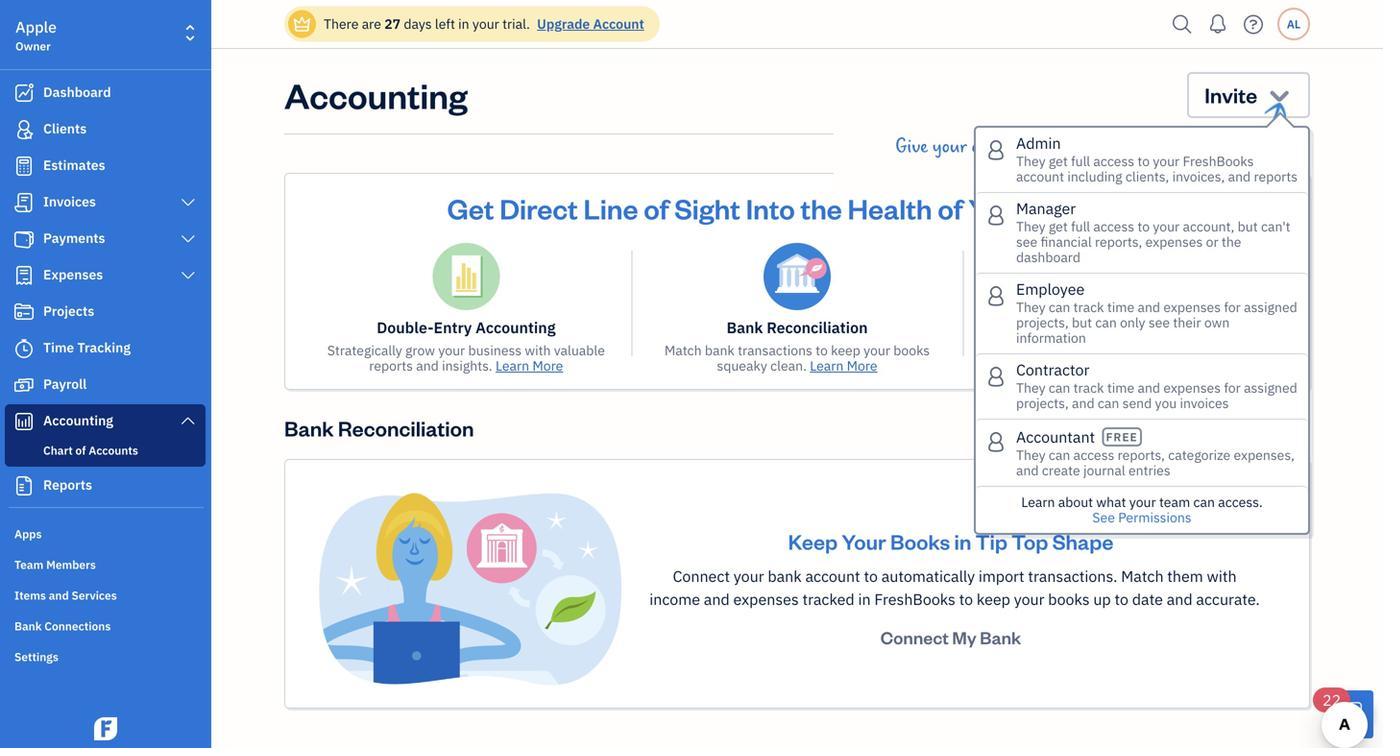 Task type: locate. For each thing, give the bounding box(es) containing it.
1 vertical spatial time
[[1107, 379, 1135, 397]]

0 vertical spatial entries
[[1052, 318, 1102, 338]]

2 horizontal spatial the
[[1249, 342, 1269, 359]]

0 vertical spatial reconciliation
[[767, 318, 868, 338]]

1 vertical spatial books
[[1048, 589, 1090, 610]]

track
[[1074, 298, 1104, 316], [1074, 379, 1104, 397]]

0 horizontal spatial with
[[525, 342, 551, 359]]

1 vertical spatial entries
[[1079, 342, 1122, 359]]

reports
[[43, 476, 92, 494]]

1 horizontal spatial more
[[847, 357, 878, 375]]

chart
[[1136, 318, 1176, 338], [994, 357, 1026, 375], [43, 443, 73, 458]]

match inside connect your bank account to automatically import transactions. match them with income and expenses tracked in freshbooks to keep your books up to date and accurate.
[[1121, 566, 1164, 587]]

contractor they can track time and expenses for assigned projects, and can send you invoices
[[1016, 360, 1298, 412]]

2 full from the top
[[1071, 218, 1090, 235]]

1 horizontal spatial match
[[1121, 566, 1164, 587]]

2 track from the top
[[1074, 379, 1104, 397]]

payroll link
[[5, 368, 206, 403]]

22
[[1323, 690, 1341, 710]]

permissions
[[1118, 509, 1192, 526]]

time inside the employee they can track time and expenses for assigned projects, but can only see their own information
[[1107, 298, 1135, 316]]

but inside manager they get full access to your account, but can't see financial reports, expenses or the dashboard
[[1238, 218, 1258, 235]]

1 vertical spatial assigned
[[1244, 379, 1298, 397]]

but down employee
[[1072, 314, 1092, 331]]

bank down 'keep' in the bottom of the page
[[768, 566, 802, 587]]

1 vertical spatial bank
[[768, 566, 802, 587]]

reports down double-
[[369, 357, 413, 375]]

projects link
[[5, 295, 206, 330]]

they inside the employee they can track time and expenses for assigned projects, but can only see their own information
[[1016, 298, 1046, 316]]

search image
[[1167, 10, 1198, 39]]

2 time from the top
[[1107, 379, 1135, 397]]

chart inside 'link'
[[43, 443, 73, 458]]

books down the transactions.
[[1048, 589, 1090, 610]]

invoice image
[[12, 193, 36, 212]]

reconciliation
[[767, 318, 868, 338], [338, 415, 474, 442]]

access inside manager they get full access to your account, but can't see financial reports, expenses or the dashboard
[[1094, 218, 1135, 235]]

but left can't
[[1238, 218, 1258, 235]]

projects, down employee
[[1016, 314, 1069, 331]]

0 horizontal spatial account
[[806, 566, 860, 587]]

and down them
[[1167, 589, 1193, 610]]

keep down the import
[[977, 589, 1011, 610]]

date
[[1132, 589, 1163, 610]]

1 vertical spatial connect
[[881, 626, 949, 649]]

1 horizontal spatial your
[[969, 190, 1028, 226]]

get up dashboard
[[1049, 218, 1068, 235]]

1 vertical spatial full
[[1071, 218, 1090, 235]]

reports, down 'business' at the top of page
[[1095, 233, 1143, 251]]

to left automatically
[[864, 566, 878, 587]]

assigned right the own
[[1244, 298, 1298, 316]]

they inside manager they get full access to your account, but can't see financial reports, expenses or the dashboard
[[1016, 218, 1046, 235]]

chevron large down image inside invoices link
[[179, 195, 197, 210]]

resource center badge image
[[1326, 691, 1374, 739]]

1 for from the top
[[1224, 298, 1241, 316]]

free they can access reports, categorize expenses, and create journal entries
[[1016, 429, 1295, 479]]

more right business at the top of the page
[[533, 357, 563, 375]]

admin
[[1016, 133, 1061, 153]]

journal
[[994, 318, 1048, 338], [1031, 342, 1076, 359]]

1 vertical spatial your
[[842, 528, 886, 555]]

expenses left tracked
[[733, 589, 799, 610]]

0 horizontal spatial learn
[[496, 357, 529, 375]]

invite
[[1205, 81, 1258, 109]]

0 horizontal spatial learn more
[[496, 357, 563, 375]]

0 horizontal spatial match
[[665, 342, 702, 359]]

items
[[14, 588, 46, 603]]

assigned inside the employee they can track time and expenses for assigned projects, but can only see their own information
[[1244, 298, 1298, 316]]

1 horizontal spatial see
[[1149, 314, 1170, 331]]

1 vertical spatial reports
[[369, 357, 413, 375]]

1 vertical spatial reports,
[[1118, 446, 1165, 464]]

1 vertical spatial freshbooks
[[875, 589, 956, 610]]

reports inside strategically grow your business with valuable reports and insights.
[[369, 357, 413, 375]]

0 vertical spatial full
[[1071, 152, 1090, 170]]

valuable
[[554, 342, 605, 359]]

they inside admin they get full access to your freshbooks account including clients, invoices, and reports
[[1016, 152, 1046, 170]]

1 chevron large down image from the top
[[179, 195, 197, 210]]

but inside the employee they can track time and expenses for assigned projects, but can only see their own information
[[1072, 314, 1092, 331]]

your inside manager they get full access to your account, but can't see financial reports, expenses or the dashboard
[[1153, 218, 1180, 235]]

2 more from the left
[[847, 357, 878, 375]]

freshbooks down automatically
[[875, 589, 956, 610]]

0 vertical spatial chevron large down image
[[179, 195, 197, 210]]

connect inside button
[[881, 626, 949, 649]]

1 horizontal spatial chart
[[994, 357, 1026, 375]]

2 vertical spatial chart
[[43, 443, 73, 458]]

0 vertical spatial but
[[1238, 218, 1258, 235]]

1 horizontal spatial reconciliation
[[767, 318, 868, 338]]

or
[[1206, 233, 1219, 251]]

2 chevron large down image from the top
[[179, 413, 197, 428]]

1 horizontal spatial account
[[1016, 168, 1064, 185]]

0 vertical spatial the
[[801, 190, 842, 226]]

connect inside connect your bank account to automatically import transactions. match them with income and expenses tracked in freshbooks to keep your books up to date and accurate.
[[673, 566, 730, 587]]

access for admin
[[1094, 152, 1135, 170]]

see right only
[[1149, 314, 1170, 331]]

projects
[[43, 302, 94, 320]]

for for contractor
[[1224, 379, 1241, 397]]

services
[[72, 588, 117, 603]]

0 horizontal spatial keep
[[831, 342, 861, 359]]

they inside contractor they can track time and expenses for assigned projects, and can send you invoices
[[1016, 379, 1046, 397]]

they for admin
[[1016, 152, 1046, 170]]

projects, inside the employee they can track time and expenses for assigned projects, but can only see their own information
[[1016, 314, 1069, 331]]

expenses
[[1146, 233, 1203, 251], [1164, 298, 1221, 316], [1164, 379, 1221, 397], [733, 589, 799, 610]]

access up 'business' at the top of page
[[1094, 152, 1135, 170]]

accounting up chart of accounts
[[43, 412, 113, 429]]

track inside the employee they can track time and expenses for assigned projects, but can only see their own information
[[1074, 298, 1104, 316]]

freshbooks up account,
[[1183, 152, 1254, 170]]

match
[[665, 342, 702, 359], [1121, 566, 1164, 587]]

1 vertical spatial keep
[[977, 589, 1011, 610]]

can't
[[1261, 218, 1291, 235]]

there are 27 days left in your trial. upgrade account
[[324, 15, 644, 33]]

journal inside create journal entries and edit accounts in the chart of accounts with
[[1031, 342, 1076, 359]]

time tracking
[[43, 339, 131, 356]]

your right 'keep' in the bottom of the page
[[842, 528, 886, 555]]

chart of accounts link
[[9, 439, 202, 462]]

time inside contractor they can track time and expenses for assigned projects, and can send you invoices
[[1107, 379, 1135, 397]]

2 projects, from the top
[[1016, 394, 1069, 412]]

0 vertical spatial account
[[1016, 168, 1064, 185]]

health
[[848, 190, 932, 226]]

and
[[1228, 168, 1251, 185], [1138, 298, 1161, 316], [1106, 318, 1133, 338], [1125, 342, 1148, 359], [416, 357, 439, 375], [1138, 379, 1161, 397], [1072, 394, 1095, 412], [1016, 462, 1039, 479], [49, 588, 69, 603], [704, 589, 730, 610], [1167, 589, 1193, 610]]

up
[[1094, 589, 1111, 610]]

client image
[[12, 120, 36, 139]]

connect left "my"
[[881, 626, 949, 649]]

1 get from the top
[[1049, 152, 1068, 170]]

to
[[1138, 152, 1150, 170], [1138, 218, 1150, 235], [816, 342, 828, 359], [864, 566, 878, 587], [959, 589, 973, 610], [1115, 589, 1129, 610]]

0 vertical spatial keep
[[831, 342, 861, 359]]

with inside strategically grow your business with valuable reports and insights.
[[525, 342, 551, 359]]

2 assigned from the top
[[1244, 379, 1298, 397]]

0 vertical spatial chevron large down image
[[179, 268, 197, 283]]

entries
[[1052, 318, 1102, 338], [1079, 342, 1122, 359]]

reports up close image
[[1254, 168, 1298, 185]]

for for employee
[[1224, 298, 1241, 316]]

their
[[1173, 314, 1201, 331]]

0 vertical spatial freshbooks
[[1183, 152, 1254, 170]]

chevron large down image up the 'payments' link
[[179, 195, 197, 210]]

learn right insights.
[[496, 357, 529, 375]]

more right clean.
[[847, 357, 878, 375]]

2 horizontal spatial learn
[[1022, 493, 1055, 511]]

can
[[1049, 298, 1071, 316], [1095, 314, 1117, 331], [1049, 379, 1071, 397], [1098, 394, 1120, 412], [1049, 446, 1071, 464], [1194, 493, 1215, 511]]

estimates
[[43, 156, 105, 174]]

0 vertical spatial time
[[1107, 298, 1135, 316]]

bank
[[705, 342, 735, 359], [768, 566, 802, 587]]

for down the 'advanced accounting'
[[1224, 379, 1241, 397]]

the inside manager they get full access to your account, but can't see financial reports, expenses or the dashboard
[[1222, 233, 1242, 251]]

1 horizontal spatial learn
[[810, 357, 844, 375]]

chart up "reports"
[[43, 443, 73, 458]]

get inside manager they get full access to your account, but can't see financial reports, expenses or the dashboard
[[1049, 218, 1068, 235]]

2 get from the top
[[1049, 218, 1068, 235]]

track for contractor
[[1074, 379, 1104, 397]]

2 vertical spatial access
[[1074, 446, 1115, 464]]

1 horizontal spatial but
[[1238, 218, 1258, 235]]

0 vertical spatial chart
[[1136, 318, 1176, 338]]

assigned inside contractor they can track time and expenses for assigned projects, and can send you invoices
[[1244, 379, 1298, 397]]

and right the income
[[704, 589, 730, 610]]

access.
[[1218, 493, 1263, 511]]

1 track from the top
[[1074, 298, 1104, 316]]

bank left transactions
[[705, 342, 735, 359]]

1 vertical spatial access
[[1094, 218, 1135, 235]]

0 horizontal spatial connect
[[673, 566, 730, 587]]

1 vertical spatial chevron large down image
[[179, 413, 197, 428]]

1 vertical spatial track
[[1074, 379, 1104, 397]]

time
[[1107, 298, 1135, 316], [1107, 379, 1135, 397]]

report image
[[12, 476, 36, 496]]

1 horizontal spatial with
[[1104, 357, 1130, 375]]

income
[[650, 589, 700, 610]]

clean.
[[771, 357, 807, 375]]

accounting up business at the top of the page
[[476, 318, 556, 338]]

2 horizontal spatial with
[[1207, 566, 1237, 587]]

freshbooks
[[1183, 152, 1254, 170], [875, 589, 956, 610]]

2 vertical spatial accounts
[[89, 443, 138, 458]]

transactions
[[738, 342, 813, 359]]

and inside the employee they can track time and expenses for assigned projects, but can only see their own information
[[1138, 298, 1161, 316]]

reports link
[[5, 469, 206, 503]]

tracking
[[77, 339, 131, 356]]

0 vertical spatial accounts
[[1197, 318, 1263, 338]]

access right 'financial'
[[1094, 218, 1135, 235]]

1 vertical spatial account
[[806, 566, 860, 587]]

and left insights.
[[416, 357, 439, 375]]

chevron large down image
[[179, 268, 197, 283], [179, 413, 197, 428]]

of right health
[[938, 190, 963, 226]]

expenses inside contractor they can track time and expenses for assigned projects, and can send you invoices
[[1164, 379, 1221, 397]]

go to help image
[[1238, 10, 1269, 39]]

track for employee
[[1074, 298, 1104, 316]]

1 vertical spatial but
[[1072, 314, 1092, 331]]

expenses inside manager they get full access to your account, but can't see financial reports, expenses or the dashboard
[[1146, 233, 1203, 251]]

see inside manager they get full access to your account, but can't see financial reports, expenses or the dashboard
[[1016, 233, 1038, 251]]

chevron large down image inside the expenses link
[[179, 268, 197, 283]]

with left valuable
[[525, 342, 551, 359]]

of inside 'link'
[[75, 443, 86, 458]]

more for bank reconciliation
[[847, 357, 878, 375]]

0 vertical spatial for
[[1224, 298, 1241, 316]]

time up journal entries and chart of accounts
[[1107, 298, 1135, 316]]

the right into
[[801, 190, 842, 226]]

reconciliation up match bank transactions to keep your books squeaky clean.
[[767, 318, 868, 338]]

and down journal entries and chart of accounts
[[1125, 342, 1148, 359]]

1 they from the top
[[1016, 152, 1046, 170]]

the inside create journal entries and edit accounts in the chart of accounts with
[[1249, 342, 1269, 359]]

keep
[[831, 342, 861, 359], [977, 589, 1011, 610]]

bank
[[727, 318, 763, 338], [284, 415, 334, 442], [14, 619, 42, 634], [980, 626, 1021, 649]]

1 full from the top
[[1071, 152, 1090, 170]]

bank reconciliation down strategically
[[284, 415, 474, 442]]

accounting inside accounting link
[[43, 412, 113, 429]]

3 they from the top
[[1016, 298, 1046, 316]]

money image
[[12, 376, 36, 395]]

learn right clean.
[[810, 357, 844, 375]]

0 horizontal spatial accounts
[[89, 443, 138, 458]]

settings link
[[5, 642, 206, 671]]

0 horizontal spatial books
[[894, 342, 930, 359]]

close image
[[1275, 186, 1297, 208]]

keep inside match bank transactions to keep your books squeaky clean.
[[831, 342, 861, 359]]

entries
[[1129, 462, 1171, 479]]

expenses down the 'advanced accounting'
[[1164, 379, 1221, 397]]

reconciliation down grow
[[338, 415, 474, 442]]

they up dashboard
[[1016, 218, 1046, 235]]

projects, inside contractor they can track time and expenses for assigned projects, and can send you invoices
[[1016, 394, 1069, 412]]

of
[[644, 190, 669, 226], [938, 190, 963, 226], [1179, 318, 1193, 338], [1030, 357, 1041, 375], [75, 443, 86, 458]]

0 vertical spatial your
[[969, 190, 1028, 226]]

2 horizontal spatial accounts
[[1197, 318, 1263, 338]]

full inside admin they get full access to your freshbooks account including clients, invoices, and reports
[[1071, 152, 1090, 170]]

get inside admin they get full access to your freshbooks account including clients, invoices, and reports
[[1049, 152, 1068, 170]]

in right tracked
[[858, 589, 871, 610]]

apple owner
[[15, 17, 57, 54]]

chart image
[[12, 412, 36, 431]]

top
[[1012, 528, 1048, 555]]

1 horizontal spatial bank reconciliation
[[727, 318, 868, 338]]

tip
[[976, 528, 1008, 555]]

reports,
[[1095, 233, 1143, 251], [1118, 446, 1165, 464]]

1 projects, from the top
[[1016, 314, 1069, 331]]

to down the "clients,"
[[1138, 218, 1150, 235]]

reports, down free
[[1118, 446, 1165, 464]]

manager
[[1016, 198, 1076, 219]]

they for contractor
[[1016, 379, 1046, 397]]

track down create journal entries and edit accounts in the chart of accounts with
[[1074, 379, 1104, 397]]

0 horizontal spatial bank
[[705, 342, 735, 359]]

0 vertical spatial bank
[[705, 342, 735, 359]]

accounting
[[284, 72, 468, 118], [476, 318, 556, 338], [1196, 357, 1263, 375], [43, 412, 113, 429]]

entries down journal entries and chart of accounts
[[1079, 342, 1122, 359]]

categorize
[[1168, 446, 1231, 464]]

0 vertical spatial assigned
[[1244, 298, 1298, 316]]

2 learn more from the left
[[810, 357, 878, 375]]

learn left the about
[[1022, 493, 1055, 511]]

your inside strategically grow your business with valuable reports and insights.
[[438, 342, 465, 359]]

chevron large down image
[[179, 195, 197, 210], [179, 232, 197, 247]]

1 vertical spatial bank reconciliation
[[284, 415, 474, 442]]

2 chevron large down image from the top
[[179, 232, 197, 247]]

access inside admin they get full access to your freshbooks account including clients, invoices, and reports
[[1094, 152, 1135, 170]]

chevron large down image up the projects link
[[179, 268, 197, 283]]

2 they from the top
[[1016, 218, 1046, 235]]

1 horizontal spatial accounts
[[1045, 357, 1101, 375]]

27
[[385, 15, 401, 33]]

0 vertical spatial reports,
[[1095, 233, 1143, 251]]

see down 'manager'
[[1016, 233, 1038, 251]]

connect up the income
[[673, 566, 730, 587]]

send
[[1123, 394, 1152, 412]]

accounts down information
[[1045, 357, 1101, 375]]

access
[[1094, 152, 1135, 170], [1094, 218, 1135, 235], [1074, 446, 1115, 464]]

full
[[1071, 152, 1090, 170], [1071, 218, 1090, 235]]

entries inside create journal entries and edit accounts in the chart of accounts with
[[1079, 342, 1122, 359]]

import
[[979, 566, 1025, 587]]

access down free
[[1074, 446, 1115, 464]]

with inside create journal entries and edit accounts in the chart of accounts with
[[1104, 357, 1130, 375]]

projects, for employee
[[1016, 314, 1069, 331]]

assigned for contractor
[[1244, 379, 1298, 397]]

books
[[894, 342, 930, 359], [1048, 589, 1090, 610]]

expenses up accounts
[[1164, 298, 1221, 316]]

chart inside create journal entries and edit accounts in the chart of accounts with
[[994, 357, 1026, 375]]

bank right "my"
[[980, 626, 1021, 649]]

reports inside admin they get full access to your freshbooks account including clients, invoices, and reports
[[1254, 168, 1298, 185]]

0 vertical spatial match
[[665, 342, 702, 359]]

books left "create"
[[894, 342, 930, 359]]

0 vertical spatial projects,
[[1016, 314, 1069, 331]]

and right invoices,
[[1228, 168, 1251, 185]]

dashboard
[[1016, 248, 1081, 266]]

1 horizontal spatial reports
[[1254, 168, 1298, 185]]

chart up edit
[[1136, 318, 1176, 338]]

can up information
[[1049, 298, 1071, 316]]

full inside manager they get full access to your account, but can't see financial reports, expenses or the dashboard
[[1071, 218, 1090, 235]]

bank inside button
[[980, 626, 1021, 649]]

can left send
[[1098, 394, 1120, 412]]

0 horizontal spatial freshbooks
[[875, 589, 956, 610]]

1 vertical spatial get
[[1049, 218, 1068, 235]]

0 vertical spatial access
[[1094, 152, 1135, 170]]

the right 'or'
[[1222, 233, 1242, 251]]

0 horizontal spatial your
[[842, 528, 886, 555]]

manager they get full access to your account, but can't see financial reports, expenses or the dashboard
[[1016, 198, 1291, 266]]

learn for entry
[[496, 357, 529, 375]]

expenses left 'or'
[[1146, 233, 1203, 251]]

track up journal entries and chart of accounts
[[1074, 298, 1104, 316]]

connect for your
[[673, 566, 730, 587]]

projects, down contractor
[[1016, 394, 1069, 412]]

days
[[404, 15, 432, 33]]

1 horizontal spatial learn more
[[810, 357, 878, 375]]

0 horizontal spatial more
[[533, 357, 563, 375]]

they left journal
[[1016, 446, 1046, 464]]

for inside the employee they can track time and expenses for assigned projects, but can only see their own information
[[1224, 298, 1241, 316]]

2 for from the top
[[1224, 379, 1241, 397]]

account
[[1016, 168, 1064, 185], [806, 566, 860, 587]]

0 vertical spatial books
[[894, 342, 930, 359]]

0 vertical spatial connect
[[673, 566, 730, 587]]

chevron large down image down invoices link
[[179, 232, 197, 247]]

1 time from the top
[[1107, 298, 1135, 316]]

my
[[952, 626, 977, 649]]

accounts down accounting link
[[89, 443, 138, 458]]

time tracking link
[[5, 331, 206, 366]]

0 horizontal spatial chart
[[43, 443, 73, 458]]

chevron large down image for invoices
[[179, 195, 197, 210]]

0 vertical spatial get
[[1049, 152, 1068, 170]]

1 horizontal spatial keep
[[977, 589, 1011, 610]]

1 vertical spatial the
[[1222, 233, 1242, 251]]

0 horizontal spatial see
[[1016, 233, 1038, 251]]

1 horizontal spatial connect
[[881, 626, 949, 649]]

team members link
[[5, 550, 206, 578]]

1 vertical spatial for
[[1224, 379, 1241, 397]]

are
[[362, 15, 381, 33]]

of up "reports"
[[75, 443, 86, 458]]

more for double-entry accounting
[[533, 357, 563, 375]]

account up tracked
[[806, 566, 860, 587]]

and up accountant
[[1072, 394, 1095, 412]]

time for contractor
[[1107, 379, 1135, 397]]

strategically
[[327, 342, 402, 359]]

accurate.
[[1196, 589, 1260, 610]]

0 horizontal spatial reports
[[369, 357, 413, 375]]

1 vertical spatial match
[[1121, 566, 1164, 587]]

0 horizontal spatial reconciliation
[[338, 415, 474, 442]]

team
[[1159, 493, 1190, 511]]

0 vertical spatial bank reconciliation
[[727, 318, 868, 338]]

1 chevron large down image from the top
[[179, 268, 197, 283]]

entries down employee
[[1052, 318, 1102, 338]]

learn more right insights.
[[496, 357, 563, 375]]

1 assigned from the top
[[1244, 298, 1298, 316]]

can left journal
[[1049, 446, 1071, 464]]

1 learn more from the left
[[496, 357, 563, 375]]

1 more from the left
[[533, 357, 563, 375]]

chart down information
[[994, 357, 1026, 375]]

match inside match bank transactions to keep your books squeaky clean.
[[665, 342, 702, 359]]

books inside connect your bank account to automatically import transactions. match them with income and expenses tracked in freshbooks to keep your books up to date and accurate.
[[1048, 589, 1090, 610]]

upgrade
[[537, 15, 590, 33]]

can right team
[[1194, 493, 1215, 511]]

full right admin
[[1071, 152, 1090, 170]]

full up dashboard
[[1071, 218, 1090, 235]]

crown image
[[292, 14, 312, 34]]

reports, inside manager they get full access to your account, but can't see financial reports, expenses or the dashboard
[[1095, 233, 1143, 251]]

learn inside the learn about what your team can access. see permissions
[[1022, 493, 1055, 511]]

1 vertical spatial journal
[[1031, 342, 1076, 359]]

1 vertical spatial chevron large down image
[[179, 232, 197, 247]]

keep right clean.
[[831, 342, 861, 359]]

for right their
[[1224, 298, 1241, 316]]

journal entries and chart of accounts
[[994, 318, 1263, 338]]

they for employee
[[1016, 298, 1046, 316]]

track inside contractor they can track time and expenses for assigned projects, and can send you invoices
[[1074, 379, 1104, 397]]

get direct line of sight into the health of your business
[[447, 190, 1147, 226]]

bank reconciliation image
[[764, 243, 831, 310]]

1 horizontal spatial freshbooks
[[1183, 152, 1254, 170]]

connections
[[44, 619, 111, 634]]

clients
[[43, 120, 87, 137]]

match up date
[[1121, 566, 1164, 587]]

5 they from the top
[[1016, 446, 1046, 464]]

to inside match bank transactions to keep your books squeaky clean.
[[816, 342, 828, 359]]

1 vertical spatial chart
[[994, 357, 1026, 375]]

bank down items
[[14, 619, 42, 634]]

accounts
[[1177, 342, 1232, 359]]

keep inside connect your bank account to automatically import transactions. match them with income and expenses tracked in freshbooks to keep your books up to date and accurate.
[[977, 589, 1011, 610]]

account up 'manager'
[[1016, 168, 1064, 185]]

0 horizontal spatial but
[[1072, 314, 1092, 331]]

learn more for bank reconciliation
[[810, 357, 878, 375]]

for inside contractor they can track time and expenses for assigned projects, and can send you invoices
[[1224, 379, 1241, 397]]

project image
[[12, 303, 36, 322]]

1 vertical spatial projects,
[[1016, 394, 1069, 412]]

1 horizontal spatial books
[[1048, 589, 1090, 610]]

0 vertical spatial journal
[[994, 318, 1048, 338]]

4 they from the top
[[1016, 379, 1046, 397]]

time down create journal entries and edit accounts in the chart of accounts with
[[1107, 379, 1135, 397]]

expenses inside connect your bank account to automatically import transactions. match them with income and expenses tracked in freshbooks to keep your books up to date and accurate.
[[733, 589, 799, 610]]

in right accounts
[[1235, 342, 1246, 359]]

and right items
[[49, 588, 69, 603]]

to up "my"
[[959, 589, 973, 610]]

accounts up accounts
[[1197, 318, 1263, 338]]

1 vertical spatial see
[[1149, 314, 1170, 331]]

with down journal entries and chart of accounts
[[1104, 357, 1130, 375]]

projects, for contractor
[[1016, 394, 1069, 412]]

1 horizontal spatial the
[[1222, 233, 1242, 251]]

they up information
[[1016, 298, 1046, 316]]

chevron large down image up chart of accounts 'link'
[[179, 413, 197, 428]]

connect
[[673, 566, 730, 587], [881, 626, 949, 649]]



Task type: vqa. For each thing, say whether or not it's contained in the screenshot.
LEFT
yes



Task type: describe. For each thing, give the bounding box(es) containing it.
automatically
[[882, 566, 975, 587]]

them
[[1168, 566, 1203, 587]]

time for employee
[[1107, 298, 1135, 316]]

chart of accounts
[[43, 443, 138, 458]]

get
[[447, 190, 494, 226]]

you
[[1155, 394, 1177, 412]]

apps link
[[5, 519, 206, 548]]

double-entry accounting
[[377, 318, 556, 338]]

connect your bank account to begin matching your bank transactions image
[[316, 491, 623, 687]]

connect my bank button
[[863, 619, 1039, 657]]

learn more for double-entry accounting
[[496, 357, 563, 375]]

access for manager
[[1094, 218, 1135, 235]]

22 button
[[1313, 688, 1374, 739]]

expenses,
[[1234, 446, 1295, 464]]

estimates link
[[5, 149, 206, 183]]

connect for my
[[881, 626, 949, 649]]

payment image
[[12, 230, 36, 249]]

bank connections link
[[5, 611, 206, 640]]

with inside connect your bank account to automatically import transactions. match them with income and expenses tracked in freshbooks to keep your books up to date and accurate.
[[1207, 566, 1237, 587]]

create journal entries and edit accounts in the chart of accounts with
[[988, 342, 1269, 375]]

there
[[324, 15, 359, 33]]

insights.
[[442, 357, 493, 375]]

your inside match bank transactions to keep your books squeaky clean.
[[864, 342, 891, 359]]

information
[[1016, 329, 1086, 347]]

in left tip at the bottom right of the page
[[954, 528, 972, 555]]

2 horizontal spatial chart
[[1136, 318, 1176, 338]]

chevron large down image for expenses
[[179, 268, 197, 283]]

accountant
[[1016, 427, 1095, 447]]

can left only
[[1095, 314, 1117, 331]]

main element
[[0, 0, 259, 748]]

including
[[1068, 168, 1123, 185]]

get for admin
[[1049, 152, 1068, 170]]

accounting down the own
[[1196, 357, 1263, 375]]

bank down strategically
[[284, 415, 334, 442]]

books inside match bank transactions to keep your books squeaky clean.
[[894, 342, 930, 359]]

team members
[[14, 557, 96, 573]]

account,
[[1183, 218, 1235, 235]]

keep your books in tip top shape
[[788, 528, 1114, 555]]

in right left
[[458, 15, 469, 33]]

chevron large down image for accounting
[[179, 413, 197, 428]]

and inside strategically grow your business with valuable reports and insights.
[[416, 357, 439, 375]]

invite button
[[1188, 72, 1310, 118]]

apple
[[15, 17, 57, 37]]

estimate image
[[12, 157, 36, 176]]

they inside free they can access reports, categorize expenses, and create journal entries
[[1016, 446, 1046, 464]]

payments link
[[5, 222, 206, 256]]

accounting down are
[[284, 72, 468, 118]]

can up accountant
[[1049, 379, 1071, 397]]

bank connections
[[14, 619, 111, 634]]

invoices,
[[1173, 168, 1225, 185]]

business
[[468, 342, 522, 359]]

freshbooks inside connect your bank account to automatically import transactions. match them with income and expenses tracked in freshbooks to keep your books up to date and accurate.
[[875, 589, 956, 610]]

and down advanced
[[1138, 379, 1161, 397]]

free
[[1106, 429, 1138, 445]]

of inside create journal entries and edit accounts in the chart of accounts with
[[1030, 357, 1041, 375]]

connect your bank account to automatically import transactions. match them with income and expenses tracked in freshbooks to keep your books up to date and accurate.
[[650, 566, 1260, 610]]

members
[[46, 557, 96, 573]]

assigned for employee
[[1244, 298, 1298, 316]]

invoices link
[[5, 185, 206, 220]]

left
[[435, 15, 455, 33]]

apps
[[14, 526, 42, 542]]

in inside connect your bank account to automatically import transactions. match them with income and expenses tracked in freshbooks to keep your books up to date and accurate.
[[858, 589, 871, 610]]

expenses link
[[5, 258, 206, 293]]

0 horizontal spatial the
[[801, 190, 842, 226]]

invoices
[[1180, 394, 1229, 412]]

edit
[[1151, 342, 1174, 359]]

only
[[1120, 314, 1146, 331]]

get for manager
[[1049, 218, 1068, 235]]

financial
[[1041, 233, 1092, 251]]

full for admin
[[1071, 152, 1090, 170]]

double-
[[377, 318, 434, 338]]

payroll
[[43, 375, 87, 393]]

account
[[593, 15, 644, 33]]

to inside manager they get full access to your account, but can't see financial reports, expenses or the dashboard
[[1138, 218, 1150, 235]]

al
[[1287, 16, 1301, 32]]

bank up transactions
[[727, 318, 763, 338]]

learn about what your team can access. see permissions
[[1022, 493, 1263, 526]]

of up accounts
[[1179, 318, 1193, 338]]

al button
[[1278, 8, 1310, 40]]

sight
[[675, 190, 741, 226]]

tracked
[[803, 589, 855, 610]]

your inside the learn about what your team can access. see permissions
[[1130, 493, 1156, 511]]

items and services link
[[5, 580, 206, 609]]

journal entries and chart of accounts image
[[1095, 243, 1162, 310]]

chevrondown image
[[1267, 82, 1293, 109]]

see
[[1093, 509, 1115, 526]]

shape
[[1053, 528, 1114, 555]]

and inside free they can access reports, categorize expenses, and create journal entries
[[1016, 462, 1039, 479]]

clients link
[[5, 112, 206, 147]]

contractor
[[1016, 360, 1090, 380]]

access inside free they can access reports, categorize expenses, and create journal entries
[[1074, 446, 1115, 464]]

bank inside match bank transactions to keep your books squeaky clean.
[[705, 342, 735, 359]]

entry
[[434, 318, 472, 338]]

of right line
[[644, 190, 669, 226]]

business
[[1033, 190, 1147, 226]]

can inside free they can access reports, categorize expenses, and create journal entries
[[1049, 446, 1071, 464]]

admin they get full access to your freshbooks account including clients, invoices, and reports
[[1016, 133, 1298, 185]]

0 horizontal spatial bank reconciliation
[[284, 415, 474, 442]]

your inside admin they get full access to your freshbooks account including clients, invoices, and reports
[[1153, 152, 1180, 170]]

full for manager
[[1071, 218, 1090, 235]]

learn for reconciliation
[[810, 357, 844, 375]]

account inside connect your bank account to automatically import transactions. match them with income and expenses tracked in freshbooks to keep your books up to date and accurate.
[[806, 566, 860, 587]]

what
[[1097, 493, 1126, 511]]

account inside admin they get full access to your freshbooks account including clients, invoices, and reports
[[1016, 168, 1064, 185]]

advanced accounting
[[1133, 357, 1263, 375]]

employee they can track time and expenses for assigned projects, but can only see their own information
[[1016, 279, 1298, 347]]

chevron large down image for payments
[[179, 232, 197, 247]]

upgrade account link
[[533, 15, 644, 33]]

accounts inside 'link'
[[89, 443, 138, 458]]

trial.
[[503, 15, 530, 33]]

bank inside connect your bank account to automatically import transactions. match them with income and expenses tracked in freshbooks to keep your books up to date and accurate.
[[768, 566, 802, 587]]

connect my bank
[[881, 626, 1021, 649]]

direct
[[500, 190, 578, 226]]

grow
[[405, 342, 435, 359]]

dashboard image
[[12, 84, 36, 103]]

and up create journal entries and edit accounts in the chart of accounts with
[[1106, 318, 1133, 338]]

reports, inside free they can access reports, categorize expenses, and create journal entries
[[1118, 446, 1165, 464]]

items and services
[[14, 588, 117, 603]]

freshbooks image
[[90, 718, 121, 741]]

can inside the learn about what your team can access. see permissions
[[1194, 493, 1215, 511]]

to right up on the bottom right of the page
[[1115, 589, 1129, 610]]

employee
[[1016, 279, 1085, 299]]

transactions.
[[1028, 566, 1118, 587]]

to inside admin they get full access to your freshbooks account including clients, invoices, and reports
[[1138, 152, 1150, 170]]

timer image
[[12, 339, 36, 358]]

they for manager
[[1016, 218, 1046, 235]]

and inside create journal entries and edit accounts in the chart of accounts with
[[1125, 342, 1148, 359]]

time
[[43, 339, 74, 356]]

payments
[[43, 229, 105, 247]]

bank inside main element
[[14, 619, 42, 634]]

settings
[[14, 649, 58, 665]]

clients,
[[1126, 168, 1169, 185]]

see inside the employee they can track time and expenses for assigned projects, but can only see their own information
[[1149, 314, 1170, 331]]

double-entry accounting image
[[433, 243, 500, 310]]

freshbooks inside admin they get full access to your freshbooks account including clients, invoices, and reports
[[1183, 152, 1254, 170]]

expense image
[[12, 266, 36, 285]]

advanced
[[1133, 357, 1193, 375]]

notifications image
[[1203, 5, 1234, 43]]

accounts inside create journal entries and edit accounts in the chart of accounts with
[[1045, 357, 1101, 375]]

dashboard link
[[5, 76, 206, 110]]

in inside create journal entries and edit accounts in the chart of accounts with
[[1235, 342, 1246, 359]]

and inside main element
[[49, 588, 69, 603]]

match bank transactions to keep your books squeaky clean.
[[665, 342, 930, 375]]

1 vertical spatial reconciliation
[[338, 415, 474, 442]]

and inside admin they get full access to your freshbooks account including clients, invoices, and reports
[[1228, 168, 1251, 185]]

books
[[890, 528, 950, 555]]

expenses inside the employee they can track time and expenses for assigned projects, but can only see their own information
[[1164, 298, 1221, 316]]



